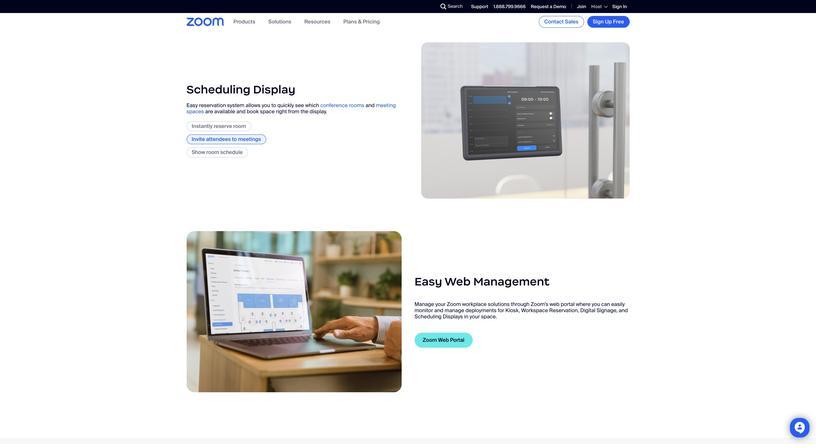 Task type: vqa. For each thing, say whether or not it's contained in the screenshot.
the Display
yes



Task type: locate. For each thing, give the bounding box(es) containing it.
1 horizontal spatial sign
[[613, 4, 622, 9]]

conference rooms link
[[320, 102, 364, 109]]

zoom
[[447, 301, 461, 308], [423, 337, 437, 344]]

support
[[471, 4, 488, 9]]

0 horizontal spatial room
[[206, 149, 219, 156]]

to left quickly
[[272, 102, 276, 109]]

easy web management
[[415, 275, 550, 289]]

1 vertical spatial web
[[438, 337, 449, 344]]

1 vertical spatial sign
[[593, 18, 604, 25]]

1 vertical spatial zoom
[[423, 337, 437, 344]]

0 vertical spatial easy
[[187, 102, 198, 109]]

0 horizontal spatial sign
[[593, 18, 604, 25]]

display
[[253, 82, 296, 97]]

show room schedule button
[[187, 148, 248, 158]]

join
[[577, 4, 586, 9]]

1 horizontal spatial to
[[272, 102, 276, 109]]

easy reservation system allows you to quickly see which conference rooms and
[[187, 102, 376, 109]]

deployments
[[466, 307, 497, 314]]

0 vertical spatial you
[[262, 102, 270, 109]]

spaces
[[187, 108, 204, 115]]

available
[[214, 108, 235, 115]]

to inside button
[[232, 136, 237, 143]]

0 vertical spatial web
[[445, 275, 471, 289]]

sign left 'in'
[[613, 4, 622, 9]]

1 horizontal spatial your
[[470, 314, 480, 320]]

1 horizontal spatial you
[[592, 301, 600, 308]]

0 vertical spatial your
[[435, 301, 446, 308]]

None search field
[[417, 1, 442, 12]]

sign
[[613, 4, 622, 9], [593, 18, 604, 25]]

attendees
[[206, 136, 231, 143]]

0 horizontal spatial zoom
[[423, 337, 437, 344]]

and left book
[[237, 108, 246, 115]]

1 horizontal spatial room
[[233, 123, 246, 130]]

demo
[[554, 4, 566, 9]]

sign in
[[613, 4, 627, 9]]

solutions
[[488, 301, 510, 308]]

search image
[[440, 4, 446, 9], [440, 4, 446, 9]]

and
[[366, 102, 375, 109], [237, 108, 246, 115], [434, 307, 444, 314], [619, 307, 628, 314]]

and right signage,
[[619, 307, 628, 314]]

reserve
[[214, 123, 232, 130]]

easy inside the scheduling display element
[[187, 102, 198, 109]]

manage
[[415, 301, 434, 308]]

0 horizontal spatial scheduling
[[187, 82, 251, 97]]

room up meetings
[[233, 123, 246, 130]]

you left can
[[592, 301, 600, 308]]

portal
[[450, 337, 465, 344]]

web up workplace
[[445, 275, 471, 289]]

show room schedule
[[192, 149, 243, 156]]

pricing
[[363, 18, 380, 25]]

solutions
[[268, 18, 291, 25]]

are
[[205, 108, 213, 115]]

1 horizontal spatial scheduling
[[415, 314, 442, 320]]

room inside button
[[233, 123, 246, 130]]

scheduling display element
[[187, 42, 630, 199]]

digital signage element
[[187, 0, 630, 16]]

scheduling up reservation
[[187, 82, 251, 97]]

web left portal
[[438, 337, 449, 344]]

scheduling inside the scheduling display element
[[187, 82, 251, 97]]

0 vertical spatial scheduling
[[187, 82, 251, 97]]

free
[[613, 18, 624, 25]]

0 horizontal spatial your
[[435, 301, 446, 308]]

room right show
[[206, 149, 219, 156]]

meetings
[[238, 136, 261, 143]]

your right in
[[470, 314, 480, 320]]

workspace
[[521, 307, 548, 314]]

which
[[305, 102, 319, 109]]

your right the manage
[[435, 301, 446, 308]]

conference
[[320, 102, 348, 109]]

easy
[[187, 102, 198, 109], [415, 275, 442, 289]]

0 vertical spatial to
[[272, 102, 276, 109]]

zoom up displays
[[447, 301, 461, 308]]

contact
[[544, 18, 564, 25]]

web for easy
[[445, 275, 471, 289]]

1 vertical spatial you
[[592, 301, 600, 308]]

meeting spaces link
[[187, 102, 396, 115]]

0 horizontal spatial to
[[232, 136, 237, 143]]

you
[[262, 102, 270, 109], [592, 301, 600, 308]]

0 horizontal spatial easy
[[187, 102, 198, 109]]

1 vertical spatial scheduling
[[415, 314, 442, 320]]

meeting duration displayed on ipad image
[[421, 42, 630, 199]]

resources
[[304, 18, 330, 25]]

0 vertical spatial sign
[[613, 4, 622, 9]]

signage,
[[597, 307, 618, 314]]

you right allows
[[262, 102, 270, 109]]

room
[[233, 123, 246, 130], [206, 149, 219, 156]]

monitor
[[415, 307, 433, 314]]

space.
[[481, 314, 497, 320]]

scheduling down the manage
[[415, 314, 442, 320]]

space
[[260, 108, 275, 115]]

where
[[576, 301, 591, 308]]

the
[[301, 108, 308, 115]]

man reviewing floor plans on computer image
[[187, 231, 402, 393]]

easy up the manage
[[415, 275, 442, 289]]

display.
[[310, 108, 327, 115]]

to
[[272, 102, 276, 109], [232, 136, 237, 143]]

rooms
[[349, 102, 364, 109]]

web
[[445, 275, 471, 289], [438, 337, 449, 344]]

sign for sign in
[[613, 4, 622, 9]]

and right monitor
[[434, 307, 444, 314]]

support link
[[471, 4, 488, 9]]

1 horizontal spatial easy
[[415, 275, 442, 289]]

easy left are
[[187, 102, 198, 109]]

1 vertical spatial room
[[206, 149, 219, 156]]

1 vertical spatial to
[[232, 136, 237, 143]]

0 horizontal spatial you
[[262, 102, 270, 109]]

kiosk,
[[506, 307, 520, 314]]

instantly reserve room
[[192, 123, 246, 130]]

0 vertical spatial zoom
[[447, 301, 461, 308]]

digital
[[580, 307, 596, 314]]

1 vertical spatial easy
[[415, 275, 442, 289]]

0 vertical spatial room
[[233, 123, 246, 130]]

1 horizontal spatial zoom
[[447, 301, 461, 308]]

room inside button
[[206, 149, 219, 156]]

request
[[531, 4, 549, 9]]

request a demo
[[531, 4, 566, 9]]

sign left the up
[[593, 18, 604, 25]]

scheduling
[[187, 82, 251, 97], [415, 314, 442, 320]]

your
[[435, 301, 446, 308], [470, 314, 480, 320]]

invite
[[192, 136, 205, 143]]

to up schedule
[[232, 136, 237, 143]]

see
[[295, 102, 304, 109]]

zoom left portal
[[423, 337, 437, 344]]



Task type: describe. For each thing, give the bounding box(es) containing it.
resources button
[[304, 18, 330, 25]]

system
[[227, 102, 244, 109]]

zoom's
[[531, 301, 549, 308]]

in
[[464, 314, 469, 320]]

meeting
[[376, 102, 396, 109]]

products
[[233, 18, 255, 25]]

request a demo link
[[531, 4, 566, 9]]

zoom inside 'manage your zoom workplace solutions through zoom's web portal where you can easily monitor and manage deployments for kiosk, workspace reservation, digital signage, and scheduling displays in your space.'
[[447, 301, 461, 308]]

join link
[[577, 4, 586, 9]]

allows
[[246, 102, 261, 109]]

portal
[[561, 301, 575, 308]]

schedule
[[220, 149, 243, 156]]

sign up free
[[593, 18, 624, 25]]

easy for easy reservation system allows you to quickly see which conference rooms and
[[187, 102, 198, 109]]

1 vertical spatial your
[[470, 314, 480, 320]]

zoom logo image
[[187, 18, 224, 26]]

easily
[[612, 301, 625, 308]]

web for zoom
[[438, 337, 449, 344]]

products button
[[233, 18, 255, 25]]

invite attendees to meetings
[[192, 136, 261, 143]]

easy for easy web management
[[415, 275, 442, 289]]

can
[[601, 301, 610, 308]]

a
[[550, 4, 553, 9]]

up
[[605, 18, 612, 25]]

right
[[276, 108, 287, 115]]

show
[[192, 149, 205, 156]]

solutions button
[[268, 18, 291, 25]]

reservation,
[[549, 307, 579, 314]]

book
[[247, 108, 259, 115]]

from
[[288, 108, 299, 115]]

search
[[448, 3, 463, 9]]

meeting spaces
[[187, 102, 396, 115]]

sign in link
[[613, 4, 627, 9]]

plans & pricing
[[344, 18, 380, 25]]

scheduling display
[[187, 82, 296, 97]]

zoom web portal
[[423, 337, 465, 344]]

scheduling inside 'manage your zoom workplace solutions through zoom's web portal where you can easily monitor and manage deployments for kiosk, workspace reservation, digital signage, and scheduling displays in your space.'
[[415, 314, 442, 320]]

manage
[[445, 307, 464, 314]]

instantly reserve room button
[[187, 121, 251, 131]]

sign for sign up free
[[593, 18, 604, 25]]

&
[[358, 18, 362, 25]]

and right rooms
[[366, 102, 375, 109]]

reservation
[[199, 102, 226, 109]]

sales
[[565, 18, 579, 25]]

quickly
[[277, 102, 294, 109]]

1.888.799.9666 link
[[494, 4, 526, 9]]

1.888.799.9666
[[494, 4, 526, 9]]

workplace
[[462, 301, 487, 308]]

for
[[498, 307, 504, 314]]

invite attendees to meetings button
[[187, 135, 266, 144]]

are available and book space right from the display.
[[204, 108, 327, 115]]

you inside the scheduling display element
[[262, 102, 270, 109]]

host button
[[592, 4, 607, 9]]

zoom web portal link
[[415, 333, 473, 348]]

displays
[[443, 314, 463, 320]]

plans
[[344, 18, 357, 25]]

host
[[592, 4, 602, 9]]

contact sales
[[544, 18, 579, 25]]

contact sales link
[[539, 16, 584, 28]]

web
[[550, 301, 560, 308]]

you inside 'manage your zoom workplace solutions through zoom's web portal where you can easily monitor and manage deployments for kiosk, workspace reservation, digital signage, and scheduling displays in your space.'
[[592, 301, 600, 308]]

instantly
[[192, 123, 213, 130]]

management
[[473, 275, 550, 289]]

plans & pricing link
[[344, 18, 380, 25]]

through
[[511, 301, 530, 308]]

sign up free link
[[587, 16, 630, 28]]

in
[[623, 4, 627, 9]]

manage your zoom workplace solutions through zoom's web portal where you can easily monitor and manage deployments for kiosk, workspace reservation, digital signage, and scheduling displays in your space.
[[415, 301, 628, 320]]



